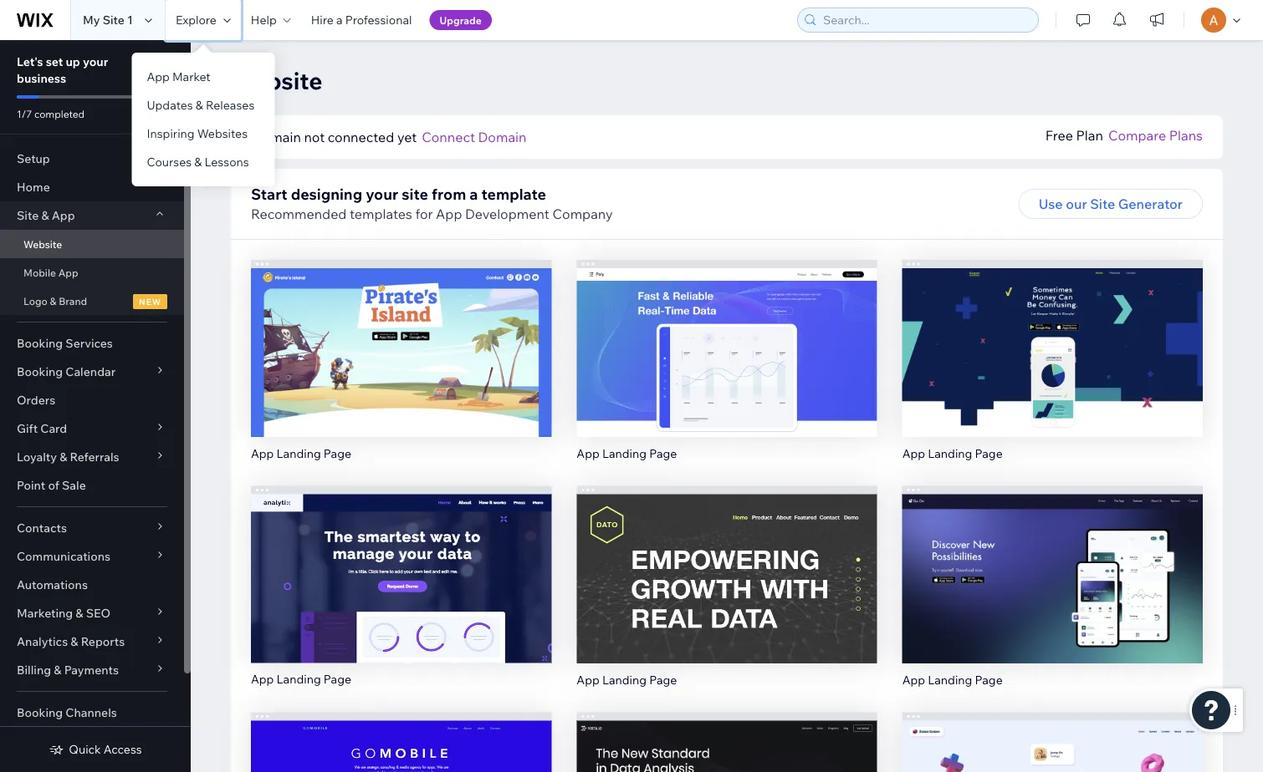 Task type: describe. For each thing, give the bounding box(es) containing it.
inspiring
[[147, 126, 195, 141]]

let's set up your business
[[17, 54, 108, 86]]

plan
[[1076, 127, 1103, 144]]

calendar
[[66, 365, 116, 379]]

card
[[40, 422, 67, 436]]

analytics
[[17, 635, 68, 650]]

completed
[[34, 107, 85, 120]]

brand
[[59, 295, 87, 307]]

billing
[[17, 663, 51, 678]]

analytics & reports
[[17, 635, 125, 650]]

analytics & reports button
[[0, 628, 184, 657]]

communications button
[[0, 543, 184, 571]]

updates & releases link
[[132, 91, 275, 120]]

templates
[[350, 206, 412, 223]]

help
[[251, 13, 277, 27]]

designing
[[291, 184, 362, 203]]

gift
[[17, 422, 38, 436]]

sidebar element
[[0, 40, 191, 773]]

company
[[553, 206, 613, 223]]

use our site generator button
[[1019, 189, 1203, 219]]

1 horizontal spatial website
[[231, 66, 323, 95]]

booking calendar
[[17, 365, 116, 379]]

upgrade
[[440, 14, 482, 26]]

development
[[465, 206, 550, 223]]

help button
[[241, 0, 301, 40]]

start
[[251, 184, 287, 203]]

yet
[[397, 129, 417, 146]]

reports
[[81, 635, 125, 650]]

setup
[[17, 151, 50, 166]]

access
[[104, 743, 142, 757]]

new
[[139, 296, 161, 307]]

compare plans button
[[1108, 125, 1203, 146]]

billing & payments button
[[0, 657, 184, 685]]

site
[[402, 184, 428, 203]]

my
[[83, 13, 100, 27]]

booking for booking services
[[17, 336, 63, 351]]

courses
[[147, 155, 192, 169]]

marketing & seo button
[[0, 600, 184, 628]]

home
[[17, 180, 50, 194]]

mobile
[[23, 266, 56, 279]]

payments
[[64, 663, 119, 678]]

loyalty
[[17, 450, 57, 465]]

template
[[481, 184, 546, 203]]

use our site generator
[[1039, 196, 1183, 212]]

domain not connected yet connect domain
[[253, 129, 527, 146]]

automations
[[17, 578, 88, 593]]

set
[[46, 54, 63, 69]]

website inside sidebar element
[[23, 238, 62, 251]]

quick access
[[69, 743, 142, 757]]

free
[[1045, 127, 1073, 144]]

marketing
[[17, 606, 73, 621]]

start designing your site from a template recommended templates for app development company
[[251, 184, 613, 223]]

of
[[48, 478, 59, 493]]

websites
[[197, 126, 248, 141]]

updates
[[147, 98, 193, 113]]

app inside start designing your site from a template recommended templates for app development company
[[436, 206, 462, 223]]

orders
[[17, 393, 55, 408]]

booking services link
[[0, 330, 184, 358]]

recommended
[[251, 206, 347, 223]]

loyalty & referrals
[[17, 450, 119, 465]]

contacts
[[17, 521, 67, 536]]

1
[[127, 13, 133, 27]]

our
[[1066, 196, 1087, 212]]

explore
[[176, 13, 217, 27]]

marketing & seo
[[17, 606, 111, 621]]

my site 1
[[83, 13, 133, 27]]

inspiring websites
[[147, 126, 248, 141]]

booking for booking channels
[[17, 706, 63, 721]]

& for analytics
[[71, 635, 78, 650]]

lessons
[[205, 155, 249, 169]]

courses & lessons
[[147, 155, 249, 169]]

not
[[304, 129, 325, 146]]

hire a professional
[[311, 13, 412, 27]]

gift card button
[[0, 415, 184, 443]]

booking channels link
[[0, 699, 184, 728]]

your inside start designing your site from a template recommended templates for app development company
[[366, 184, 398, 203]]

connected
[[328, 129, 394, 146]]

website link
[[0, 230, 184, 258]]

mobile app
[[23, 266, 78, 279]]

booking services
[[17, 336, 113, 351]]

& for courses
[[194, 155, 202, 169]]

home link
[[0, 173, 184, 202]]

up
[[66, 54, 80, 69]]

billing & payments
[[17, 663, 119, 678]]



Task type: locate. For each thing, give the bounding box(es) containing it.
& down app market link
[[196, 98, 203, 113]]

0 horizontal spatial domain
[[253, 129, 301, 146]]

view button
[[366, 356, 437, 386], [691, 356, 763, 386], [1017, 356, 1088, 386], [366, 582, 437, 612], [691, 582, 763, 612], [1017, 582, 1088, 612]]

1/7
[[17, 107, 32, 120]]

3 booking from the top
[[17, 706, 63, 721]]

point of sale link
[[0, 472, 184, 500]]

gift card
[[17, 422, 67, 436]]

booking inside dropdown button
[[17, 365, 63, 379]]

quick
[[69, 743, 101, 757]]

site right our
[[1090, 196, 1115, 212]]

site inside dropdown button
[[17, 208, 39, 223]]

1 horizontal spatial a
[[470, 184, 478, 203]]

referrals
[[70, 450, 119, 465]]

let's
[[17, 54, 43, 69]]

& inside loyalty & referrals popup button
[[60, 450, 67, 465]]

orders link
[[0, 386, 184, 415]]

automations link
[[0, 571, 184, 600]]

point of sale
[[17, 478, 86, 493]]

hire
[[311, 13, 334, 27]]

booking calendar button
[[0, 358, 184, 386]]

0 horizontal spatial your
[[83, 54, 108, 69]]

logo & brand
[[23, 295, 87, 307]]

your up templates
[[366, 184, 398, 203]]

0 vertical spatial booking
[[17, 336, 63, 351]]

site & app button
[[0, 202, 184, 230]]

seo
[[86, 606, 111, 621]]

1 horizontal spatial your
[[366, 184, 398, 203]]

upgrade button
[[430, 10, 492, 30]]

& for logo
[[50, 295, 56, 307]]

site down home
[[17, 208, 39, 223]]

0 vertical spatial website
[[231, 66, 323, 95]]

&
[[196, 98, 203, 113], [194, 155, 202, 169], [41, 208, 49, 223], [50, 295, 56, 307], [60, 450, 67, 465], [76, 606, 83, 621], [71, 635, 78, 650], [54, 663, 61, 678]]

setup link
[[0, 145, 184, 173]]

website up mobile
[[23, 238, 62, 251]]

your
[[83, 54, 108, 69], [366, 184, 398, 203]]

site
[[103, 13, 125, 27], [1090, 196, 1115, 212], [17, 208, 39, 223]]

website up the releases
[[231, 66, 323, 95]]

2 domain from the left
[[478, 129, 527, 146]]

inspiring websites link
[[132, 120, 275, 148]]

generator
[[1118, 196, 1183, 212]]

website
[[231, 66, 323, 95], [23, 238, 62, 251]]

use
[[1039, 196, 1063, 212]]

free plan compare plans
[[1045, 127, 1203, 144]]

domain
[[253, 129, 301, 146], [478, 129, 527, 146]]

your right up
[[83, 54, 108, 69]]

& inside updates & releases link
[[196, 98, 203, 113]]

& inside site & app dropdown button
[[41, 208, 49, 223]]

for
[[415, 206, 433, 223]]

Search... field
[[818, 8, 1033, 32]]

0 horizontal spatial a
[[336, 13, 343, 27]]

logo
[[23, 295, 48, 307]]

& left seo
[[76, 606, 83, 621]]

mobile app link
[[0, 258, 184, 287]]

releases
[[206, 98, 255, 113]]

plans
[[1169, 127, 1203, 144]]

1 vertical spatial website
[[23, 238, 62, 251]]

a inside start designing your site from a template recommended templates for app development company
[[470, 184, 478, 203]]

edit
[[389, 327, 414, 344], [714, 327, 740, 344], [1040, 327, 1065, 344], [389, 553, 414, 570], [714, 553, 740, 570], [1040, 553, 1065, 570]]

1 domain from the left
[[253, 129, 301, 146]]

page
[[324, 446, 351, 461], [649, 446, 677, 461], [975, 446, 1003, 461], [324, 673, 351, 687], [649, 673, 677, 687], [975, 673, 1003, 687]]

& for updates
[[196, 98, 203, 113]]

booking
[[17, 336, 63, 351], [17, 365, 63, 379], [17, 706, 63, 721]]

a right from
[[470, 184, 478, 203]]

& right logo
[[50, 295, 56, 307]]

& for marketing
[[76, 606, 83, 621]]

domain left the not
[[253, 129, 301, 146]]

sale
[[62, 478, 86, 493]]

1 horizontal spatial site
[[103, 13, 125, 27]]

a right hire
[[336, 13, 343, 27]]

& down inspiring websites
[[194, 155, 202, 169]]

connect domain button
[[422, 127, 527, 147]]

& left the 'reports'
[[71, 635, 78, 650]]

0 vertical spatial your
[[83, 54, 108, 69]]

& for billing
[[54, 663, 61, 678]]

2 vertical spatial booking
[[17, 706, 63, 721]]

professional
[[345, 13, 412, 27]]

& for loyalty
[[60, 450, 67, 465]]

1 horizontal spatial domain
[[478, 129, 527, 146]]

contacts button
[[0, 514, 184, 543]]

your inside let's set up your business
[[83, 54, 108, 69]]

1 vertical spatial booking
[[17, 365, 63, 379]]

0 horizontal spatial website
[[23, 238, 62, 251]]

& right billing
[[54, 663, 61, 678]]

1 booking from the top
[[17, 336, 63, 351]]

app
[[147, 69, 170, 84], [436, 206, 462, 223], [52, 208, 75, 223], [58, 266, 78, 279], [251, 446, 274, 461], [577, 446, 600, 461], [902, 446, 925, 461], [251, 673, 274, 687], [577, 673, 600, 687], [902, 673, 925, 687]]

& inside billing & payments popup button
[[54, 663, 61, 678]]

& right "loyalty"
[[60, 450, 67, 465]]

site & app
[[17, 208, 75, 223]]

1/7 completed
[[17, 107, 85, 120]]

site left 1
[[103, 13, 125, 27]]

booking up booking calendar
[[17, 336, 63, 351]]

communications
[[17, 550, 110, 564]]

quick access button
[[49, 743, 142, 758]]

app market
[[147, 69, 210, 84]]

compare
[[1108, 127, 1166, 144]]

business
[[17, 71, 66, 86]]

booking inside 'link'
[[17, 706, 63, 721]]

services
[[66, 336, 113, 351]]

app market link
[[132, 63, 275, 91]]

point
[[17, 478, 45, 493]]

& inside marketing & seo popup button
[[76, 606, 83, 621]]

booking channels
[[17, 706, 117, 721]]

& inside analytics & reports dropdown button
[[71, 635, 78, 650]]

site inside button
[[1090, 196, 1115, 212]]

2 horizontal spatial site
[[1090, 196, 1115, 212]]

domain right connect
[[478, 129, 527, 146]]

& inside courses & lessons link
[[194, 155, 202, 169]]

& for site
[[41, 208, 49, 223]]

0 horizontal spatial site
[[17, 208, 39, 223]]

connect
[[422, 129, 475, 146]]

from
[[432, 184, 466, 203]]

1 vertical spatial your
[[366, 184, 398, 203]]

market
[[172, 69, 210, 84]]

0 vertical spatial a
[[336, 13, 343, 27]]

booking up orders
[[17, 365, 63, 379]]

& down home
[[41, 208, 49, 223]]

1 vertical spatial a
[[470, 184, 478, 203]]

landing
[[277, 446, 321, 461], [602, 446, 647, 461], [928, 446, 972, 461], [277, 673, 321, 687], [602, 673, 647, 687], [928, 673, 972, 687]]

app inside dropdown button
[[52, 208, 75, 223]]

hire a professional link
[[301, 0, 422, 40]]

2 booking from the top
[[17, 365, 63, 379]]

booking down billing
[[17, 706, 63, 721]]

edit button
[[366, 320, 436, 351], [692, 320, 762, 351], [1017, 320, 1088, 351], [366, 547, 436, 577], [692, 547, 762, 577], [1017, 547, 1088, 577]]

booking inside "link"
[[17, 336, 63, 351]]

booking for booking calendar
[[17, 365, 63, 379]]



Task type: vqa. For each thing, say whether or not it's contained in the screenshot.
Marketing & Seo dropdown button
yes



